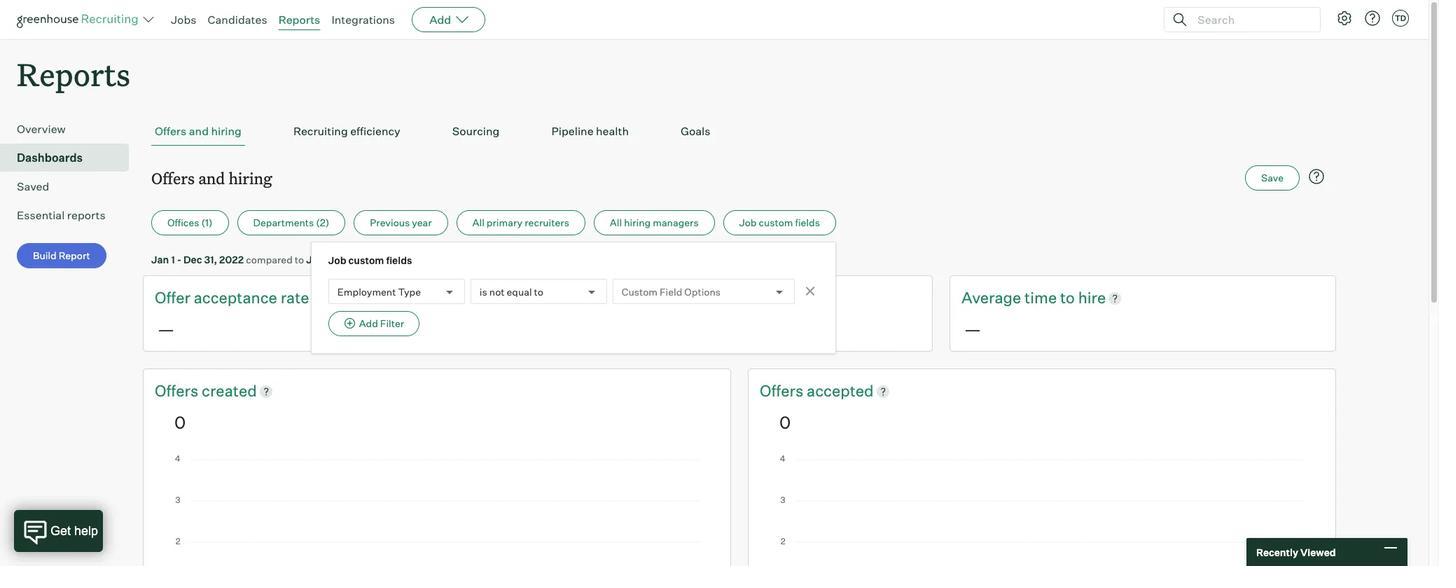 Task type: describe. For each thing, give the bounding box(es) containing it.
2 31, from the left
[[359, 254, 372, 266]]

jan 1 - dec 31, 2022 compared to jan 1 - dec 31, 2021
[[151, 254, 397, 266]]

add button
[[412, 7, 486, 32]]

overview link
[[17, 121, 123, 137]]

2 - from the left
[[332, 254, 337, 266]]

candidates
[[208, 13, 267, 27]]

average time to for fill
[[558, 288, 675, 307]]

health
[[596, 124, 629, 138]]

offers and hiring inside button
[[155, 124, 242, 138]]

essential reports
[[17, 208, 106, 222]]

goals button
[[678, 117, 714, 146]]

— for average
[[965, 319, 982, 340]]

1 vertical spatial and
[[198, 168, 225, 189]]

essential
[[17, 208, 65, 222]]

accepted link
[[807, 380, 874, 402]]

integrations
[[332, 13, 395, 27]]

departments (2) button
[[237, 210, 346, 236]]

rate link
[[281, 287, 309, 309]]

saved link
[[17, 178, 123, 195]]

average link for fill
[[558, 287, 622, 309]]

offers link for accepted
[[760, 380, 807, 402]]

td button
[[1393, 10, 1410, 27]]

employment
[[338, 286, 396, 298]]

2 1 from the left
[[326, 254, 330, 266]]

fill
[[675, 288, 692, 307]]

job custom fields inside button
[[740, 217, 820, 229]]

— for offer
[[158, 319, 175, 340]]

recruiting efficiency
[[293, 124, 401, 138]]

reports link
[[279, 13, 320, 27]]

0 for created
[[174, 412, 186, 433]]

field
[[660, 286, 683, 298]]

equal
[[507, 286, 532, 298]]

add filter button
[[329, 311, 420, 336]]

integrations link
[[332, 13, 395, 27]]

candidates link
[[208, 13, 267, 27]]

previous year button
[[354, 210, 448, 236]]

Search text field
[[1195, 9, 1308, 30]]

previous
[[370, 217, 410, 229]]

all hiring managers button
[[594, 210, 715, 236]]

created link
[[202, 380, 257, 402]]

report
[[59, 250, 90, 261]]

offices (1)
[[167, 217, 213, 229]]

(2)
[[316, 217, 329, 229]]

acceptance link
[[194, 287, 281, 309]]

primary
[[487, 217, 523, 229]]

job custom fields button
[[724, 210, 836, 236]]

average time to for hire
[[962, 288, 1079, 307]]

1 vertical spatial hiring
[[229, 168, 272, 189]]

2 jan from the left
[[306, 254, 324, 266]]

pipeline health
[[552, 124, 629, 138]]

hire link
[[1079, 287, 1106, 309]]

1 horizontal spatial reports
[[279, 13, 320, 27]]

offices
[[167, 217, 199, 229]]

1 vertical spatial reports
[[17, 53, 130, 95]]

xychart image for created
[[174, 455, 700, 566]]

jobs
[[171, 13, 197, 27]]

custom
[[622, 286, 658, 298]]

all primary recruiters
[[473, 217, 570, 229]]

reports
[[67, 208, 106, 222]]

custom field options
[[622, 286, 721, 298]]

1 - from the left
[[177, 254, 182, 266]]

employment type
[[338, 286, 421, 298]]

essential reports link
[[17, 207, 123, 224]]

1 vertical spatial fields
[[386, 254, 412, 266]]

1 dec from the left
[[184, 254, 202, 266]]

fill link
[[675, 287, 692, 309]]

1 vertical spatial job
[[329, 254, 347, 266]]

2022
[[219, 254, 244, 266]]

build report button
[[17, 243, 106, 268]]

add for add
[[430, 13, 451, 27]]

offer link
[[155, 287, 194, 309]]

efficiency
[[350, 124, 401, 138]]

all for all primary recruiters
[[473, 217, 485, 229]]

average link for hire
[[962, 287, 1025, 309]]

to right the compared
[[295, 254, 304, 266]]



Task type: vqa. For each thing, say whether or not it's contained in the screenshot.
rightmost Add
yes



Task type: locate. For each thing, give the bounding box(es) containing it.
xychart image
[[174, 455, 700, 566], [780, 455, 1305, 566]]

1 horizontal spatial custom
[[759, 217, 794, 229]]

time left hire
[[1025, 288, 1057, 307]]

offers link for created
[[155, 380, 202, 402]]

departments
[[253, 217, 314, 229]]

1 1 from the left
[[171, 254, 175, 266]]

2 vertical spatial hiring
[[624, 217, 651, 229]]

all left primary
[[473, 217, 485, 229]]

1 vertical spatial add
[[359, 318, 378, 329]]

31, left 2022
[[204, 254, 217, 266]]

jan up offer
[[151, 254, 169, 266]]

time link left field
[[622, 287, 657, 309]]

faq image
[[1309, 168, 1326, 185]]

1 vertical spatial job custom fields
[[329, 254, 412, 266]]

2 average time to from the left
[[962, 288, 1079, 307]]

2 offers link from the left
[[760, 380, 807, 402]]

all left managers on the left top
[[610, 217, 622, 229]]

rate
[[281, 288, 309, 307]]

1 horizontal spatial all
[[610, 217, 622, 229]]

is
[[480, 286, 487, 298]]

td button
[[1390, 7, 1413, 29]]

all
[[473, 217, 485, 229], [610, 217, 622, 229]]

time link for fill
[[622, 287, 657, 309]]

hiring inside tab list
[[211, 124, 242, 138]]

jobs link
[[171, 13, 197, 27]]

sourcing button
[[449, 117, 503, 146]]

0 horizontal spatial custom
[[349, 254, 384, 266]]

0 horizontal spatial average link
[[558, 287, 622, 309]]

dec down offices (1) button at the left
[[184, 254, 202, 266]]

fields inside button
[[796, 217, 820, 229]]

time link left hire "link" on the right bottom of page
[[1025, 287, 1061, 309]]

0 horizontal spatial job custom fields
[[329, 254, 412, 266]]

pipeline health button
[[548, 117, 633, 146]]

offers inside offers and hiring button
[[155, 124, 187, 138]]

0 vertical spatial fields
[[796, 217, 820, 229]]

offices (1) button
[[151, 210, 229, 236]]

time link
[[622, 287, 657, 309], [1025, 287, 1061, 309]]

1 offers link from the left
[[155, 380, 202, 402]]

0
[[174, 412, 186, 433], [780, 412, 791, 433]]

average for hire
[[962, 288, 1022, 307]]

1 horizontal spatial xychart image
[[780, 455, 1305, 566]]

year
[[412, 217, 432, 229]]

offer acceptance
[[155, 288, 281, 307]]

average link
[[558, 287, 622, 309], [962, 287, 1025, 309]]

offers and hiring button
[[151, 117, 245, 146]]

1 average from the left
[[558, 288, 618, 307]]

0 horizontal spatial 31,
[[204, 254, 217, 266]]

1 horizontal spatial time
[[1025, 288, 1057, 307]]

1 all from the left
[[473, 217, 485, 229]]

2 time link from the left
[[1025, 287, 1061, 309]]

build report
[[33, 250, 90, 261]]

add
[[430, 13, 451, 27], [359, 318, 378, 329]]

previous year
[[370, 217, 432, 229]]

0 horizontal spatial all
[[473, 217, 485, 229]]

sourcing
[[452, 124, 500, 138]]

hire
[[1079, 288, 1106, 307]]

to link for fill
[[657, 287, 675, 309]]

custom
[[759, 217, 794, 229], [349, 254, 384, 266]]

add inside popup button
[[430, 13, 451, 27]]

recently
[[1257, 546, 1299, 558]]

1 average link from the left
[[558, 287, 622, 309]]

0 horizontal spatial time
[[622, 288, 654, 307]]

1 horizontal spatial jan
[[306, 254, 324, 266]]

reports right candidates link
[[279, 13, 320, 27]]

0 for accepted
[[780, 412, 791, 433]]

2 average from the left
[[962, 288, 1022, 307]]

to right the equal on the bottom
[[534, 286, 544, 298]]

average for fill
[[558, 288, 618, 307]]

custom inside button
[[759, 217, 794, 229]]

-
[[177, 254, 182, 266], [332, 254, 337, 266]]

to link
[[657, 287, 675, 309], [1061, 287, 1079, 309]]

filter
[[380, 318, 404, 329]]

time for hire
[[1025, 288, 1057, 307]]

0 horizontal spatial average
[[558, 288, 618, 307]]

0 horizontal spatial 0
[[174, 412, 186, 433]]

1 horizontal spatial job custom fields
[[740, 217, 820, 229]]

1 31, from the left
[[204, 254, 217, 266]]

1 horizontal spatial time link
[[1025, 287, 1061, 309]]

job custom fields
[[740, 217, 820, 229], [329, 254, 412, 266]]

job inside button
[[740, 217, 757, 229]]

1 up offer
[[171, 254, 175, 266]]

reports down greenhouse recruiting "image"
[[17, 53, 130, 95]]

greenhouse recruiting image
[[17, 11, 143, 28]]

saved
[[17, 179, 49, 194]]

tab list containing offers and hiring
[[151, 117, 1328, 146]]

add inside button
[[359, 318, 378, 329]]

managers
[[653, 217, 699, 229]]

1 horizontal spatial average
[[962, 288, 1022, 307]]

0 horizontal spatial reports
[[17, 53, 130, 95]]

2 average link from the left
[[962, 287, 1025, 309]]

2 dec from the left
[[339, 254, 357, 266]]

1 horizontal spatial offers link
[[760, 380, 807, 402]]

1 to link from the left
[[657, 287, 675, 309]]

2 — from the left
[[965, 319, 982, 340]]

1 down the (2)
[[326, 254, 330, 266]]

add for add filter
[[359, 318, 378, 329]]

pipeline
[[552, 124, 594, 138]]

0 horizontal spatial average time to
[[558, 288, 675, 307]]

0 horizontal spatial offers link
[[155, 380, 202, 402]]

0 vertical spatial custom
[[759, 217, 794, 229]]

1 horizontal spatial 1
[[326, 254, 330, 266]]

- down offices
[[177, 254, 182, 266]]

1 horizontal spatial —
[[965, 319, 982, 340]]

to
[[295, 254, 304, 266], [534, 286, 544, 298], [657, 288, 672, 307], [1061, 288, 1075, 307]]

not
[[490, 286, 505, 298]]

1 jan from the left
[[151, 254, 169, 266]]

dashboards
[[17, 151, 83, 165]]

0 horizontal spatial jan
[[151, 254, 169, 266]]

reports
[[279, 13, 320, 27], [17, 53, 130, 95]]

0 vertical spatial reports
[[279, 13, 320, 27]]

1 horizontal spatial -
[[332, 254, 337, 266]]

2 to link from the left
[[1061, 287, 1079, 309]]

departments (2)
[[253, 217, 329, 229]]

to left fill on the left bottom of the page
[[657, 288, 672, 307]]

0 horizontal spatial -
[[177, 254, 182, 266]]

2 time from the left
[[1025, 288, 1057, 307]]

options
[[685, 286, 721, 298]]

—
[[158, 319, 175, 340], [965, 319, 982, 340]]

save
[[1262, 172, 1284, 184]]

1 horizontal spatial dec
[[339, 254, 357, 266]]

add filter
[[359, 318, 404, 329]]

all primary recruiters button
[[457, 210, 586, 236]]

2 0 from the left
[[780, 412, 791, 433]]

(1)
[[201, 217, 213, 229]]

created
[[202, 381, 257, 400]]

offer
[[155, 288, 191, 307]]

1 horizontal spatial to link
[[1061, 287, 1079, 309]]

- left 2021
[[332, 254, 337, 266]]

all for all hiring managers
[[610, 217, 622, 229]]

2 all from the left
[[610, 217, 622, 229]]

overview
[[17, 122, 66, 136]]

all inside 'all primary recruiters' button
[[473, 217, 485, 229]]

0 horizontal spatial dec
[[184, 254, 202, 266]]

1 average time to from the left
[[558, 288, 675, 307]]

1 horizontal spatial add
[[430, 13, 451, 27]]

recruiters
[[525, 217, 570, 229]]

dashboards link
[[17, 149, 123, 166]]

hiring
[[211, 124, 242, 138], [229, 168, 272, 189], [624, 217, 651, 229]]

average time to
[[558, 288, 675, 307], [962, 288, 1079, 307]]

1 time from the left
[[622, 288, 654, 307]]

recently viewed
[[1257, 546, 1337, 558]]

goals
[[681, 124, 711, 138]]

0 horizontal spatial time link
[[622, 287, 657, 309]]

2021
[[374, 254, 397, 266]]

offers link
[[155, 380, 202, 402], [760, 380, 807, 402]]

time link for hire
[[1025, 287, 1061, 309]]

all hiring managers
[[610, 217, 699, 229]]

offers and hiring
[[155, 124, 242, 138], [151, 168, 272, 189]]

xychart image for accepted
[[780, 455, 1305, 566]]

recruiting
[[293, 124, 348, 138]]

31,
[[204, 254, 217, 266], [359, 254, 372, 266]]

time left field
[[622, 288, 654, 307]]

1 — from the left
[[158, 319, 175, 340]]

0 horizontal spatial 1
[[171, 254, 175, 266]]

1 horizontal spatial average time to
[[962, 288, 1079, 307]]

fields
[[796, 217, 820, 229], [386, 254, 412, 266]]

dec
[[184, 254, 202, 266], [339, 254, 357, 266]]

viewed
[[1301, 546, 1337, 558]]

compared
[[246, 254, 293, 266]]

and inside button
[[189, 124, 209, 138]]

jan down the (2)
[[306, 254, 324, 266]]

recruiting efficiency button
[[290, 117, 404, 146]]

configure image
[[1337, 10, 1354, 27]]

save button
[[1246, 165, 1300, 191]]

0 vertical spatial hiring
[[211, 124, 242, 138]]

1 0 from the left
[[174, 412, 186, 433]]

1 horizontal spatial 31,
[[359, 254, 372, 266]]

0 vertical spatial job
[[740, 217, 757, 229]]

1 horizontal spatial 0
[[780, 412, 791, 433]]

0 horizontal spatial job
[[329, 254, 347, 266]]

1 vertical spatial offers and hiring
[[151, 168, 272, 189]]

1 horizontal spatial job
[[740, 217, 757, 229]]

is not equal to
[[480, 286, 544, 298]]

1 time link from the left
[[622, 287, 657, 309]]

1 horizontal spatial fields
[[796, 217, 820, 229]]

dec up employment
[[339, 254, 357, 266]]

1 horizontal spatial average link
[[962, 287, 1025, 309]]

0 horizontal spatial fields
[[386, 254, 412, 266]]

acceptance
[[194, 288, 277, 307]]

1 vertical spatial custom
[[349, 254, 384, 266]]

all inside all hiring managers button
[[610, 217, 622, 229]]

and
[[189, 124, 209, 138], [198, 168, 225, 189]]

0 vertical spatial job custom fields
[[740, 217, 820, 229]]

to left hire
[[1061, 288, 1075, 307]]

tab list
[[151, 117, 1328, 146]]

0 horizontal spatial to link
[[657, 287, 675, 309]]

0 horizontal spatial xychart image
[[174, 455, 700, 566]]

0 vertical spatial add
[[430, 13, 451, 27]]

2 xychart image from the left
[[780, 455, 1305, 566]]

to link for hire
[[1061, 287, 1079, 309]]

0 horizontal spatial add
[[359, 318, 378, 329]]

type
[[398, 286, 421, 298]]

31, left 2021
[[359, 254, 372, 266]]

time for fill
[[622, 288, 654, 307]]

average
[[558, 288, 618, 307], [962, 288, 1022, 307]]

0 vertical spatial offers and hiring
[[155, 124, 242, 138]]

0 vertical spatial and
[[189, 124, 209, 138]]

td
[[1396, 13, 1407, 23]]

build
[[33, 250, 57, 261]]

0 horizontal spatial —
[[158, 319, 175, 340]]

accepted
[[807, 381, 874, 400]]

1 xychart image from the left
[[174, 455, 700, 566]]



